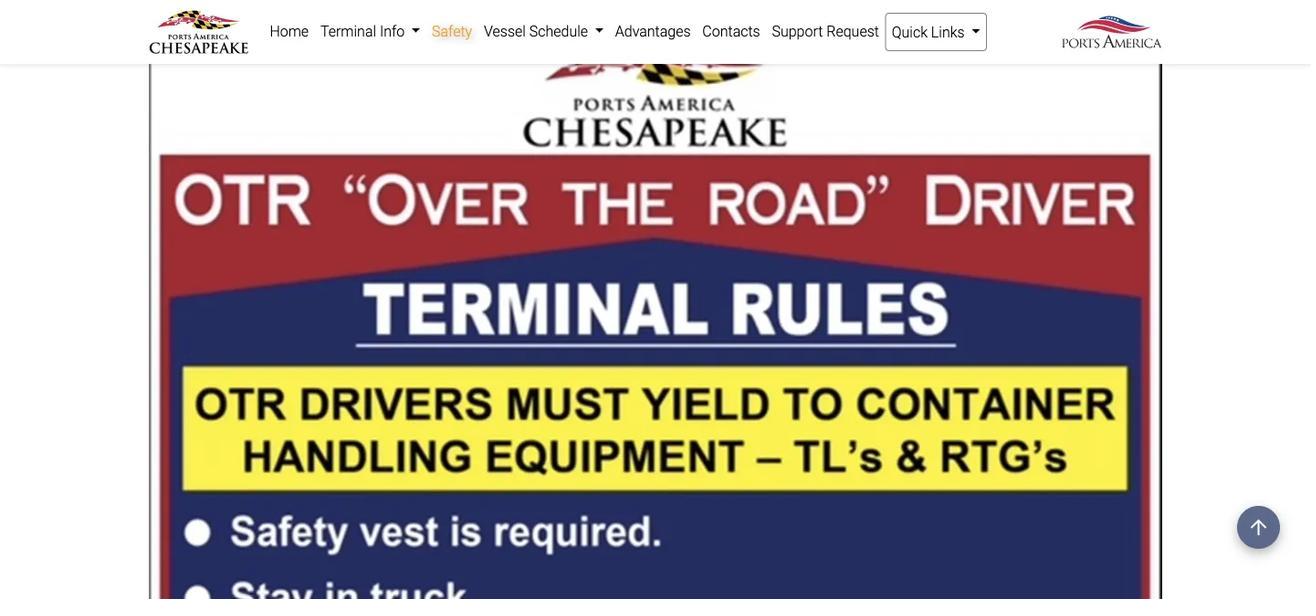 Task type: vqa. For each thing, say whether or not it's contained in the screenshot.
Request
yes



Task type: locate. For each thing, give the bounding box(es) containing it.
contacts link
[[697, 13, 766, 49]]

terminal
[[321, 22, 376, 40]]

advantages
[[615, 22, 691, 40]]

otr driver terminal rules image
[[149, 13, 1163, 599]]

advantages link
[[610, 13, 697, 49]]

home
[[270, 22, 309, 40]]

quick
[[892, 23, 928, 41]]

terminal info link
[[315, 13, 426, 49]]

support request link
[[766, 13, 885, 49]]

vessel schedule
[[484, 22, 592, 40]]

quick links link
[[885, 13, 987, 51]]

vessel schedule link
[[478, 13, 610, 49]]

terminal info
[[321, 22, 408, 40]]



Task type: describe. For each thing, give the bounding box(es) containing it.
schedule
[[530, 22, 588, 40]]

quick links
[[892, 23, 969, 41]]

home link
[[264, 13, 315, 49]]

vessel
[[484, 22, 526, 40]]

go to top image
[[1238, 506, 1281, 549]]

support request
[[772, 22, 880, 40]]

safety
[[432, 22, 472, 40]]

info
[[380, 22, 405, 40]]

safety link
[[426, 13, 478, 49]]

contacts
[[703, 22, 761, 40]]

request
[[827, 22, 880, 40]]

links
[[932, 23, 965, 41]]

support
[[772, 22, 823, 40]]



